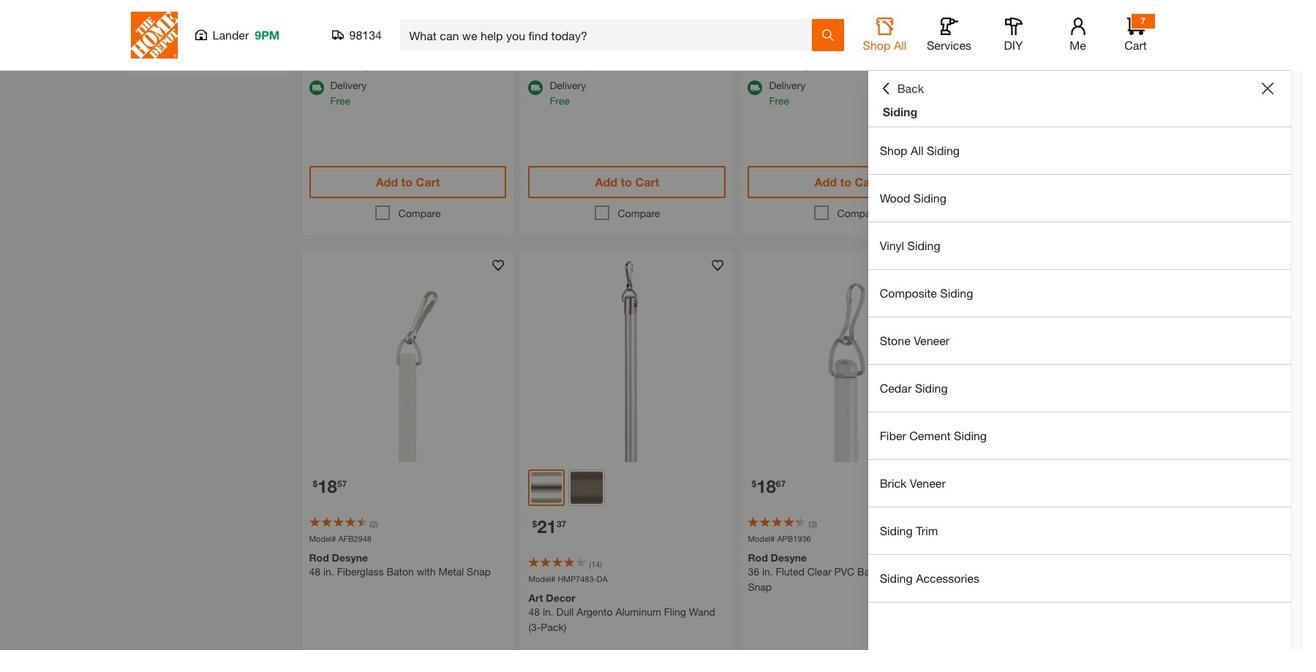 Task type: vqa. For each thing, say whether or not it's contained in the screenshot.
Stone Veneer
yes



Task type: describe. For each thing, give the bounding box(es) containing it.
pleat
[[192, 18, 215, 31]]

siding inside siding trim link
[[880, 524, 913, 538]]

trim
[[917, 524, 939, 538]]

lander
[[213, 28, 249, 42]]

delivery free for first available shipping icon from the right
[[770, 79, 806, 107]]

siding inside siding accessories link
[[880, 572, 913, 586]]

siding inside the fiber cement siding link
[[954, 429, 987, 443]]

rod desyne 36 in. smooth clear pvc baton with metal snap
[[968, 552, 1162, 594]]

available shipping image
[[309, 80, 324, 95]]

wand
[[689, 606, 716, 619]]

shop all
[[863, 38, 907, 52]]

cedar siding
[[880, 381, 948, 395]]

14
[[592, 560, 600, 569]]

(3-
[[529, 622, 541, 634]]

fiber cement siding link
[[869, 413, 1292, 460]]

57
[[337, 479, 347, 490]]

feedback link image
[[1283, 247, 1303, 326]]

1 horizontal spatial (
[[590, 560, 592, 569]]

with for 36 in. smooth clear pvc baton with metal snap
[[1115, 566, 1134, 579]]

desyne inside the rod desyne 36 in. smooth clear pvc baton with metal snap
[[991, 552, 1027, 565]]

2
[[372, 520, 376, 529]]

siding trim link
[[869, 508, 1292, 555]]

me button
[[1055, 18, 1102, 53]]

metal inside rod desyne 48 in. fiberglass baton with metal snap
[[439, 566, 464, 579]]

$ for $ 18 67
[[752, 479, 757, 490]]

fluted
[[776, 566, 805, 579]]

services
[[927, 38, 972, 52]]

pickup for available for pickup image
[[550, 42, 582, 55]]

48 in. dull argento aluminum fling wand (3-pack) image
[[522, 250, 734, 463]]

9pm
[[255, 28, 280, 42]]

3 pickup free ship to store from the left
[[989, 42, 1069, 72]]

98134 button
[[332, 28, 382, 42]]

pinch pleat draperies link
[[164, 18, 261, 31]]

back
[[898, 81, 925, 95]]

free for available for pickup image
[[550, 59, 570, 72]]

veneer for stone veneer
[[914, 334, 950, 348]]

all for shop all siding
[[911, 143, 924, 157]]

( 14 )
[[590, 560, 602, 569]]

add to cart for 1st add to cart "button" from the left
[[376, 175, 440, 189]]

diy
[[1005, 38, 1024, 52]]

48 for 48 in. fiberglass baton with metal snap
[[309, 566, 321, 579]]

baton inside rod desyne 48 in. fiberglass baton with metal snap
[[387, 566, 414, 579]]

store for available for pickup image
[[607, 59, 630, 72]]

draperies
[[218, 18, 261, 31]]

composite
[[880, 286, 938, 300]]

36 in. smooth clear pvc baton with metal snap image
[[961, 250, 1173, 463]]

me
[[1070, 38, 1087, 52]]

2 add to cart button from the left
[[529, 166, 726, 198]]

36 in. fluted clear pvc baton with metal snap image
[[741, 250, 953, 463]]

( for $ 18 67
[[809, 520, 811, 529]]

vinyl siding link
[[869, 223, 1292, 269]]

48 for 48 in. dull argento aluminum fling wand (3-pack)
[[529, 606, 540, 619]]

2 add from the left
[[596, 175, 618, 189]]

compare for 2nd add to cart "button" from the left
[[618, 207, 661, 220]]

add to cart for 4th add to cart "button" from left
[[1035, 175, 1099, 189]]

art decor 48 in. dull argento aluminum fling wand (3-pack)
[[529, 592, 716, 634]]

free for first available shipping icon from the left
[[550, 94, 570, 107]]

model# afb2948
[[309, 534, 372, 544]]

model# for $ 18 67
[[748, 534, 775, 544]]

1 available for pickup image from the left
[[748, 44, 763, 59]]

snap for 36 in. smooth clear pvc baton with metal snap
[[968, 582, 992, 594]]

2 available for pickup image from the left
[[968, 44, 983, 59]]

snap for 36 in. fluted clear pvc baton with metal snap
[[748, 582, 772, 594]]

ship for available for pickup image
[[573, 59, 592, 72]]

stone veneer
[[880, 334, 950, 348]]

all for shop all
[[894, 38, 907, 52]]

$ 21 37
[[532, 517, 567, 537]]

1 add to cart button from the left
[[309, 166, 507, 198]]

composite siding link
[[869, 270, 1292, 317]]

drawer close image
[[1263, 83, 1274, 94]]

rod desyne 48 in. fiberglass baton with metal snap
[[309, 552, 491, 579]]

clear for fluted
[[808, 566, 832, 579]]

ship for 2nd available for pickup icon
[[1012, 59, 1031, 72]]

snap inside rod desyne 48 in. fiberglass baton with metal snap
[[467, 566, 491, 579]]

1 store from the left
[[387, 59, 410, 72]]

back button
[[880, 81, 925, 96]]

pinch
[[164, 18, 190, 31]]

pack)
[[541, 622, 567, 634]]

- view less
[[142, 49, 194, 61]]

free for first available shipping icon from the right
[[770, 94, 790, 107]]

da
[[597, 575, 608, 584]]

rod inside the rod desyne 36 in. smooth clear pvc baton with metal snap
[[968, 552, 988, 565]]

fiber cement siding
[[880, 429, 987, 443]]

free for available shipping image
[[330, 94, 351, 107]]

delivery for available shipping image
[[330, 79, 367, 91]]

37
[[557, 519, 567, 530]]

delivery free for available shipping image
[[330, 79, 367, 107]]

pickup for 2nd available for pickup icon
[[989, 42, 1021, 55]]

4 add from the left
[[1035, 175, 1057, 189]]

4 add to cart button from the left
[[968, 166, 1166, 198]]

delivery for first available shipping icon from the left
[[550, 79, 586, 91]]

siding down "back" button
[[883, 105, 918, 119]]

fiberglass
[[337, 566, 384, 579]]

( for $ 18 57
[[370, 520, 372, 529]]

siding inside vinyl siding link
[[908, 239, 941, 253]]

pinch pleat draperies
[[164, 18, 261, 31]]

98134
[[350, 28, 382, 42]]

cedar
[[880, 381, 912, 395]]

cement
[[910, 429, 951, 443]]

shop all button
[[862, 18, 909, 53]]

shop all siding
[[880, 143, 960, 157]]

metal for 36 in. fluted clear pvc baton with metal snap
[[910, 566, 935, 579]]

model# apb1936
[[748, 534, 812, 544]]

brick
[[880, 477, 907, 490]]

3
[[811, 520, 816, 529]]

desyne for $ 18 57
[[332, 552, 368, 565]]

1 add from the left
[[376, 175, 398, 189]]

smooth
[[996, 566, 1032, 579]]



Task type: locate. For each thing, give the bounding box(es) containing it.
1 add to cart from the left
[[376, 175, 440, 189]]

ship
[[353, 59, 373, 72], [573, 59, 592, 72], [793, 59, 812, 72], [1012, 59, 1031, 72]]

0 horizontal spatial delivery free
[[330, 79, 367, 107]]

in. for smooth
[[982, 566, 993, 579]]

$ inside $ 18 57
[[313, 479, 318, 490]]

clear inside rod desyne 36 in. fluted clear pvc baton with metal snap
[[808, 566, 832, 579]]

pvc right fluted
[[835, 566, 855, 579]]

pvc for fluted
[[835, 566, 855, 579]]

in. inside rod desyne 36 in. fluted clear pvc baton with metal snap
[[763, 566, 773, 579]]

0 vertical spatial 48
[[309, 566, 321, 579]]

0 horizontal spatial 18
[[318, 476, 337, 497]]

add to cart button
[[309, 166, 507, 198], [529, 166, 726, 198], [748, 166, 946, 198], [968, 166, 1166, 198]]

2 add to cart from the left
[[596, 175, 660, 189]]

2 horizontal spatial metal
[[1137, 566, 1162, 579]]

7
[[1141, 15, 1146, 26]]

0 horizontal spatial pickup free ship to store
[[550, 42, 630, 72]]

1 horizontal spatial 18
[[757, 476, 777, 497]]

rod
[[309, 552, 329, 565], [748, 552, 768, 565], [968, 552, 988, 565]]

2 horizontal spatial )
[[816, 520, 818, 529]]

metal inside rod desyne 36 in. fluted clear pvc baton with metal snap
[[910, 566, 935, 579]]

36 inside the rod desyne 36 in. smooth clear pvc baton with metal snap
[[968, 566, 979, 579]]

menu
[[869, 127, 1292, 603]]

( 2 )
[[370, 520, 378, 529]]

1 horizontal spatial pvc
[[1062, 566, 1082, 579]]

siding right cement
[[954, 429, 987, 443]]

silver image
[[532, 473, 562, 504]]

siding accessories
[[880, 572, 980, 586]]

argento
[[577, 606, 613, 619]]

0 horizontal spatial pickup
[[550, 42, 582, 55]]

1 horizontal spatial delivery free
[[550, 79, 586, 107]]

4 add to cart from the left
[[1035, 175, 1099, 189]]

1 horizontal spatial 36
[[968, 566, 979, 579]]

shop up "back" button
[[863, 38, 891, 52]]

2 36 from the left
[[968, 566, 979, 579]]

0 horizontal spatial model#
[[309, 534, 336, 544]]

rod up 'accessories'
[[968, 552, 988, 565]]

available for pickup image
[[748, 44, 763, 59], [968, 44, 983, 59]]

snap inside the rod desyne 36 in. smooth clear pvc baton with metal snap
[[968, 582, 992, 594]]

pickup free ship to store for first available shipping icon from the right
[[770, 42, 850, 72]]

cart
[[1125, 38, 1148, 52], [416, 175, 440, 189], [636, 175, 660, 189], [855, 175, 879, 189], [1075, 175, 1099, 189]]

add to cart for 2nd add to cart "button" from the left
[[596, 175, 660, 189]]

shop for shop all siding
[[880, 143, 908, 157]]

aluminum
[[616, 606, 662, 619]]

in. for dull
[[543, 606, 554, 619]]

model# left 'afb2948' at left
[[309, 534, 336, 544]]

21
[[537, 517, 557, 537]]

wood siding
[[880, 191, 947, 205]]

1 horizontal spatial delivery
[[550, 79, 586, 91]]

2 horizontal spatial (
[[809, 520, 811, 529]]

free
[[330, 59, 351, 72], [550, 59, 570, 72], [770, 59, 790, 72], [989, 59, 1009, 72], [330, 94, 351, 107], [550, 94, 570, 107], [770, 94, 790, 107]]

0 horizontal spatial $
[[313, 479, 318, 490]]

0 horizontal spatial metal
[[439, 566, 464, 579]]

2 horizontal spatial pickup free ship to store
[[989, 42, 1069, 72]]

0 horizontal spatial )
[[376, 520, 378, 529]]

2 horizontal spatial $
[[752, 479, 757, 490]]

1 pickup free ship to store from the left
[[550, 42, 630, 72]]

0 horizontal spatial rod
[[309, 552, 329, 565]]

shop all siding link
[[869, 127, 1292, 174]]

compare
[[399, 207, 441, 220], [618, 207, 661, 220], [838, 207, 880, 220]]

menu containing shop all siding
[[869, 127, 1292, 603]]

services button
[[926, 18, 973, 53]]

1 vertical spatial shop
[[880, 143, 908, 157]]

$ inside $ 18 67
[[752, 479, 757, 490]]

metal
[[439, 566, 464, 579], [910, 566, 935, 579], [1137, 566, 1162, 579]]

in. left fluted
[[763, 566, 773, 579]]

1 vertical spatial veneer
[[910, 477, 946, 490]]

free for 2nd available for pickup icon
[[989, 59, 1009, 72]]

available for pickup image
[[529, 44, 543, 59]]

rod desyne 36 in. fluted clear pvc baton with metal snap
[[748, 552, 935, 594]]

2 horizontal spatial baton
[[1085, 566, 1112, 579]]

18 for $ 18 57
[[318, 476, 337, 497]]

2 horizontal spatial delivery
[[770, 79, 806, 91]]

3 store from the left
[[827, 59, 850, 72]]

2 metal from the left
[[910, 566, 935, 579]]

1 delivery from the left
[[330, 79, 367, 91]]

0 horizontal spatial baton
[[387, 566, 414, 579]]

shop up wood
[[880, 143, 908, 157]]

wood siding link
[[869, 175, 1292, 222]]

composite siding
[[880, 286, 974, 300]]

2 rod from the left
[[748, 552, 768, 565]]

)
[[376, 520, 378, 529], [816, 520, 818, 529], [600, 560, 602, 569]]

store for first available for pickup icon from the left
[[827, 59, 850, 72]]

0 vertical spatial veneer
[[914, 334, 950, 348]]

siding right composite
[[941, 286, 974, 300]]

2 pvc from the left
[[1062, 566, 1082, 579]]

2 pickup free ship to store from the left
[[770, 42, 850, 72]]

accessories
[[917, 572, 980, 586]]

2 horizontal spatial rod
[[968, 552, 988, 565]]

baton down siding trim
[[858, 566, 885, 579]]

to
[[375, 59, 385, 72], [595, 59, 604, 72], [815, 59, 824, 72], [1034, 59, 1043, 72], [402, 175, 413, 189], [621, 175, 632, 189], [841, 175, 852, 189], [1060, 175, 1072, 189]]

0 horizontal spatial pvc
[[835, 566, 855, 579]]

0 horizontal spatial all
[[894, 38, 907, 52]]

48 inside art decor 48 in. dull argento aluminum fling wand (3-pack)
[[529, 606, 540, 619]]

siding inside cedar siding link
[[915, 381, 948, 395]]

baton for 36 in. smooth clear pvc baton with metal snap
[[1085, 566, 1112, 579]]

in. left fiberglass
[[323, 566, 334, 579]]

stone veneer link
[[869, 318, 1292, 365]]

$ left 37
[[532, 519, 537, 530]]

$ left 67
[[752, 479, 757, 490]]

compare for 1st add to cart "button" from the left
[[399, 207, 441, 220]]

siding inside shop all siding link
[[927, 143, 960, 157]]

pvc
[[835, 566, 855, 579], [1062, 566, 1082, 579]]

2 desyne from the left
[[771, 552, 807, 565]]

1 horizontal spatial 48
[[529, 606, 540, 619]]

less
[[173, 49, 194, 61]]

siding accessories link
[[869, 556, 1292, 602]]

2 available shipping image from the left
[[748, 80, 763, 95]]

add to cart
[[376, 175, 440, 189], [596, 175, 660, 189], [815, 175, 879, 189], [1035, 175, 1099, 189]]

( up 'afb2948' at left
[[370, 520, 372, 529]]

1 horizontal spatial pickup
[[770, 42, 801, 55]]

lander 9pm
[[213, 28, 280, 42]]

0 vertical spatial all
[[894, 38, 907, 52]]

pickup for first available for pickup icon from the left
[[770, 42, 801, 55]]

1 horizontal spatial )
[[600, 560, 602, 569]]

2 delivery free from the left
[[550, 79, 586, 107]]

pickup free ship to store
[[550, 42, 630, 72], [770, 42, 850, 72], [989, 42, 1069, 72]]

1 18 from the left
[[318, 476, 337, 497]]

0 horizontal spatial delivery
[[330, 79, 367, 91]]

rod inside rod desyne 36 in. fluted clear pvc baton with metal snap
[[748, 552, 768, 565]]

shop inside button
[[863, 38, 891, 52]]

2 horizontal spatial snap
[[968, 582, 992, 594]]

fiber
[[880, 429, 907, 443]]

add to cart for 3rd add to cart "button" from left
[[815, 175, 879, 189]]

1 pickup from the left
[[550, 42, 582, 55]]

18 up 'model# apb1936' on the bottom of page
[[757, 476, 777, 497]]

rod inside rod desyne 48 in. fiberglass baton with metal snap
[[309, 552, 329, 565]]

brick veneer
[[880, 477, 946, 490]]

1 vertical spatial all
[[911, 143, 924, 157]]

in. left "smooth"
[[982, 566, 993, 579]]

67
[[777, 479, 786, 490]]

36 left "smooth"
[[968, 566, 979, 579]]

0 horizontal spatial 36
[[748, 566, 760, 579]]

36 for 36 in. smooth clear pvc baton with metal snap
[[968, 566, 979, 579]]

pvc down siding trim link
[[1062, 566, 1082, 579]]

3 with from the left
[[1115, 566, 1134, 579]]

decor
[[546, 592, 576, 605]]

1 horizontal spatial model#
[[529, 575, 556, 584]]

48 down art
[[529, 606, 540, 619]]

0 horizontal spatial (
[[370, 520, 372, 529]]

2 horizontal spatial desyne
[[991, 552, 1027, 565]]

baton inside rod desyne 36 in. fluted clear pvc baton with metal snap
[[858, 566, 885, 579]]

1 horizontal spatial clear
[[1035, 566, 1059, 579]]

in. inside the rod desyne 36 in. smooth clear pvc baton with metal snap
[[982, 566, 993, 579]]

$ left the 57
[[313, 479, 318, 490]]

ship for first available for pickup icon from the left
[[793, 59, 812, 72]]

model# left apb1936
[[748, 534, 775, 544]]

36 left fluted
[[748, 566, 760, 579]]

brick veneer link
[[869, 460, 1292, 507]]

18
[[318, 476, 337, 497], [757, 476, 777, 497]]

pickup
[[550, 42, 582, 55], [770, 42, 801, 55], [989, 42, 1021, 55]]

model# up art
[[529, 575, 556, 584]]

siding inside composite siding link
[[941, 286, 974, 300]]

What can we help you find today? search field
[[410, 20, 811, 51]]

rod for $ 18 57
[[309, 552, 329, 565]]

siding down siding trim
[[880, 572, 913, 586]]

2 baton from the left
[[858, 566, 885, 579]]

desyne up fluted
[[771, 552, 807, 565]]

2 horizontal spatial pickup
[[989, 42, 1021, 55]]

1 horizontal spatial all
[[911, 143, 924, 157]]

1 horizontal spatial pickup free ship to store
[[770, 42, 850, 72]]

18 up model# afb2948
[[318, 476, 337, 497]]

siding inside wood siding link
[[914, 191, 947, 205]]

free for first available for pickup icon from the left
[[770, 59, 790, 72]]

$ for $ 18 57
[[313, 479, 318, 490]]

3 delivery free from the left
[[770, 79, 806, 107]]

$ for $ 21 37
[[532, 519, 537, 530]]

in. inside rod desyne 48 in. fiberglass baton with metal snap
[[323, 566, 334, 579]]

$ 18 57
[[313, 476, 347, 497]]

1 horizontal spatial desyne
[[771, 552, 807, 565]]

siding right wood
[[914, 191, 947, 205]]

view
[[148, 49, 170, 61]]

pvc inside the rod desyne 36 in. smooth clear pvc baton with metal snap
[[1062, 566, 1082, 579]]

siding up wood siding
[[927, 143, 960, 157]]

diy button
[[991, 18, 1038, 53]]

1 horizontal spatial metal
[[910, 566, 935, 579]]

0 horizontal spatial compare
[[399, 207, 441, 220]]

cedar siding link
[[869, 365, 1292, 412]]

2 compare from the left
[[618, 207, 661, 220]]

) for $ 18 57
[[376, 520, 378, 529]]

stone
[[880, 334, 911, 348]]

2 horizontal spatial model#
[[748, 534, 775, 544]]

veneer right stone
[[914, 334, 950, 348]]

1 compare from the left
[[399, 207, 441, 220]]

2 delivery from the left
[[550, 79, 586, 91]]

1 horizontal spatial $
[[532, 519, 537, 530]]

vinyl siding
[[880, 239, 941, 253]]

rod for $ 18 67
[[748, 552, 768, 565]]

store for 2nd available for pickup icon
[[1046, 59, 1069, 72]]

3 compare from the left
[[838, 207, 880, 220]]

clear for smooth
[[1035, 566, 1059, 579]]

with down siding trim
[[888, 566, 907, 579]]

clear inside the rod desyne 36 in. smooth clear pvc baton with metal snap
[[1035, 566, 1059, 579]]

rod down 'model# apb1936' on the bottom of page
[[748, 552, 768, 565]]

1 delivery free from the left
[[330, 79, 367, 107]]

1 horizontal spatial snap
[[748, 582, 772, 594]]

36
[[748, 566, 760, 579], [968, 566, 979, 579]]

pvc inside rod desyne 36 in. fluted clear pvc baton with metal snap
[[835, 566, 855, 579]]

siding right 'cedar' at the right
[[915, 381, 948, 395]]

desyne
[[332, 552, 368, 565], [771, 552, 807, 565], [991, 552, 1027, 565]]

siding left 'trim'
[[880, 524, 913, 538]]

free ship to store
[[330, 59, 410, 72]]

3 add from the left
[[815, 175, 837, 189]]

1 ship from the left
[[353, 59, 373, 72]]

0 vertical spatial shop
[[863, 38, 891, 52]]

wood
[[880, 191, 911, 205]]

3 add to cart from the left
[[815, 175, 879, 189]]

3 ship from the left
[[793, 59, 812, 72]]

baton inside the rod desyne 36 in. smooth clear pvc baton with metal snap
[[1085, 566, 1112, 579]]

pickup free ship to store for first available shipping icon from the left
[[550, 42, 630, 72]]

0 horizontal spatial available shipping image
[[529, 80, 543, 95]]

1 rod from the left
[[309, 552, 329, 565]]

metal for 36 in. smooth clear pvc baton with metal snap
[[1137, 566, 1162, 579]]

- view less link
[[134, 40, 280, 71]]

model# hmp7483-da
[[529, 575, 608, 584]]

$ inside $ 21 37
[[532, 519, 537, 530]]

1 horizontal spatial available for pickup image
[[968, 44, 983, 59]]

metal inside the rod desyne 36 in. smooth clear pvc baton with metal snap
[[1137, 566, 1162, 579]]

vinyl
[[880, 239, 905, 253]]

desyne up fiberglass
[[332, 552, 368, 565]]

art
[[529, 592, 543, 605]]

apb1936
[[778, 534, 812, 544]]

all inside button
[[894, 38, 907, 52]]

desyne inside rod desyne 48 in. fiberglass baton with metal snap
[[332, 552, 368, 565]]

in.
[[323, 566, 334, 579], [763, 566, 773, 579], [982, 566, 993, 579], [543, 606, 554, 619]]

baton right fiberglass
[[387, 566, 414, 579]]

2 pickup from the left
[[770, 42, 801, 55]]

3 pickup from the left
[[989, 42, 1021, 55]]

0 horizontal spatial 48
[[309, 566, 321, 579]]

in. inside art decor 48 in. dull argento aluminum fling wand (3-pack)
[[543, 606, 554, 619]]

( up apb1936
[[809, 520, 811, 529]]

rod down model# afb2948
[[309, 552, 329, 565]]

snap
[[467, 566, 491, 579], [748, 582, 772, 594], [968, 582, 992, 594]]

1 clear from the left
[[808, 566, 832, 579]]

store
[[387, 59, 410, 72], [607, 59, 630, 72], [827, 59, 850, 72], [1046, 59, 1069, 72]]

with down siding trim link
[[1115, 566, 1134, 579]]

in. for fluted
[[763, 566, 773, 579]]

18 for $ 18 67
[[757, 476, 777, 497]]

2 horizontal spatial delivery free
[[770, 79, 806, 107]]

4 store from the left
[[1046, 59, 1069, 72]]

with inside rod desyne 48 in. fiberglass baton with metal snap
[[417, 566, 436, 579]]

1 desyne from the left
[[332, 552, 368, 565]]

0 horizontal spatial snap
[[467, 566, 491, 579]]

3 rod from the left
[[968, 552, 988, 565]]

clear right "smooth"
[[1035, 566, 1059, 579]]

baton
[[387, 566, 414, 579], [858, 566, 885, 579], [1085, 566, 1112, 579]]

model# for $ 18 57
[[309, 534, 336, 544]]

48 down model# afb2948
[[309, 566, 321, 579]]

delivery free for first available shipping icon from the left
[[550, 79, 586, 107]]

with right fiberglass
[[417, 566, 436, 579]]

36 inside rod desyne 36 in. fluted clear pvc baton with metal snap
[[748, 566, 760, 579]]

3 delivery from the left
[[770, 79, 806, 91]]

2 with from the left
[[888, 566, 907, 579]]

1 available shipping image from the left
[[529, 80, 543, 95]]

48 inside rod desyne 48 in. fiberglass baton with metal snap
[[309, 566, 321, 579]]

0 horizontal spatial available for pickup image
[[748, 44, 763, 59]]

2 clear from the left
[[1035, 566, 1059, 579]]

1 horizontal spatial with
[[888, 566, 907, 579]]

baton down siding trim link
[[1085, 566, 1112, 579]]

with inside the rod desyne 36 in. smooth clear pvc baton with metal snap
[[1115, 566, 1134, 579]]

$ 18 67
[[752, 476, 786, 497]]

clear right fluted
[[808, 566, 832, 579]]

shop
[[863, 38, 891, 52], [880, 143, 908, 157]]

1 with from the left
[[417, 566, 436, 579]]

( 3 )
[[809, 520, 818, 529]]

) for $ 18 67
[[816, 520, 818, 529]]

pvc for smooth
[[1062, 566, 1082, 579]]

the home depot logo image
[[131, 12, 178, 59]]

2 store from the left
[[607, 59, 630, 72]]

all up wood siding
[[911, 143, 924, 157]]

model#
[[309, 534, 336, 544], [748, 534, 775, 544], [529, 575, 556, 584]]

2 horizontal spatial with
[[1115, 566, 1134, 579]]

delivery
[[330, 79, 367, 91], [550, 79, 586, 91], [770, 79, 806, 91]]

1 pvc from the left
[[835, 566, 855, 579]]

3 metal from the left
[[1137, 566, 1162, 579]]

hmp7483-
[[558, 575, 597, 584]]

(
[[370, 520, 372, 529], [809, 520, 811, 529], [590, 560, 592, 569]]

with for 36 in. fluted clear pvc baton with metal snap
[[888, 566, 907, 579]]

1 vertical spatial 48
[[529, 606, 540, 619]]

( up hmp7483-
[[590, 560, 592, 569]]

shop for shop all
[[863, 38, 891, 52]]

dull
[[557, 606, 574, 619]]

0 horizontal spatial with
[[417, 566, 436, 579]]

in. up pack)
[[543, 606, 554, 619]]

3 baton from the left
[[1085, 566, 1112, 579]]

1 horizontal spatial rod
[[748, 552, 768, 565]]

in. for fiberglass
[[323, 566, 334, 579]]

2 ship from the left
[[573, 59, 592, 72]]

veneer
[[914, 334, 950, 348], [910, 477, 946, 490]]

with inside rod desyne 36 in. fluted clear pvc baton with metal snap
[[888, 566, 907, 579]]

0 horizontal spatial desyne
[[332, 552, 368, 565]]

1 horizontal spatial baton
[[858, 566, 885, 579]]

4 ship from the left
[[1012, 59, 1031, 72]]

afb2948
[[338, 534, 372, 544]]

cart 7
[[1125, 15, 1148, 52]]

veneer right brick
[[910, 477, 946, 490]]

-
[[142, 49, 146, 61]]

48 in. fiberglass baton with metal snap image
[[302, 250, 514, 463]]

all up "back" button
[[894, 38, 907, 52]]

3 add to cart button from the left
[[748, 166, 946, 198]]

1 metal from the left
[[439, 566, 464, 579]]

1 horizontal spatial available shipping image
[[748, 80, 763, 95]]

bronze image
[[571, 472, 603, 504]]

3 desyne from the left
[[991, 552, 1027, 565]]

desyne for $ 18 67
[[771, 552, 807, 565]]

1 baton from the left
[[387, 566, 414, 579]]

36 for 36 in. fluted clear pvc baton with metal snap
[[748, 566, 760, 579]]

0 horizontal spatial clear
[[808, 566, 832, 579]]

fling
[[664, 606, 686, 619]]

veneer for brick veneer
[[910, 477, 946, 490]]

available shipping image
[[529, 80, 543, 95], [748, 80, 763, 95]]

delivery for first available shipping icon from the right
[[770, 79, 806, 91]]

1 36 from the left
[[748, 566, 760, 579]]

48
[[309, 566, 321, 579], [529, 606, 540, 619]]

1 horizontal spatial compare
[[618, 207, 661, 220]]

2 18 from the left
[[757, 476, 777, 497]]

snap inside rod desyne 36 in. fluted clear pvc baton with metal snap
[[748, 582, 772, 594]]

desyne inside rod desyne 36 in. fluted clear pvc baton with metal snap
[[771, 552, 807, 565]]

2 horizontal spatial compare
[[838, 207, 880, 220]]

baton for 36 in. fluted clear pvc baton with metal snap
[[858, 566, 885, 579]]

desyne up "smooth"
[[991, 552, 1027, 565]]

siding trim
[[880, 524, 939, 538]]

siding right vinyl
[[908, 239, 941, 253]]



